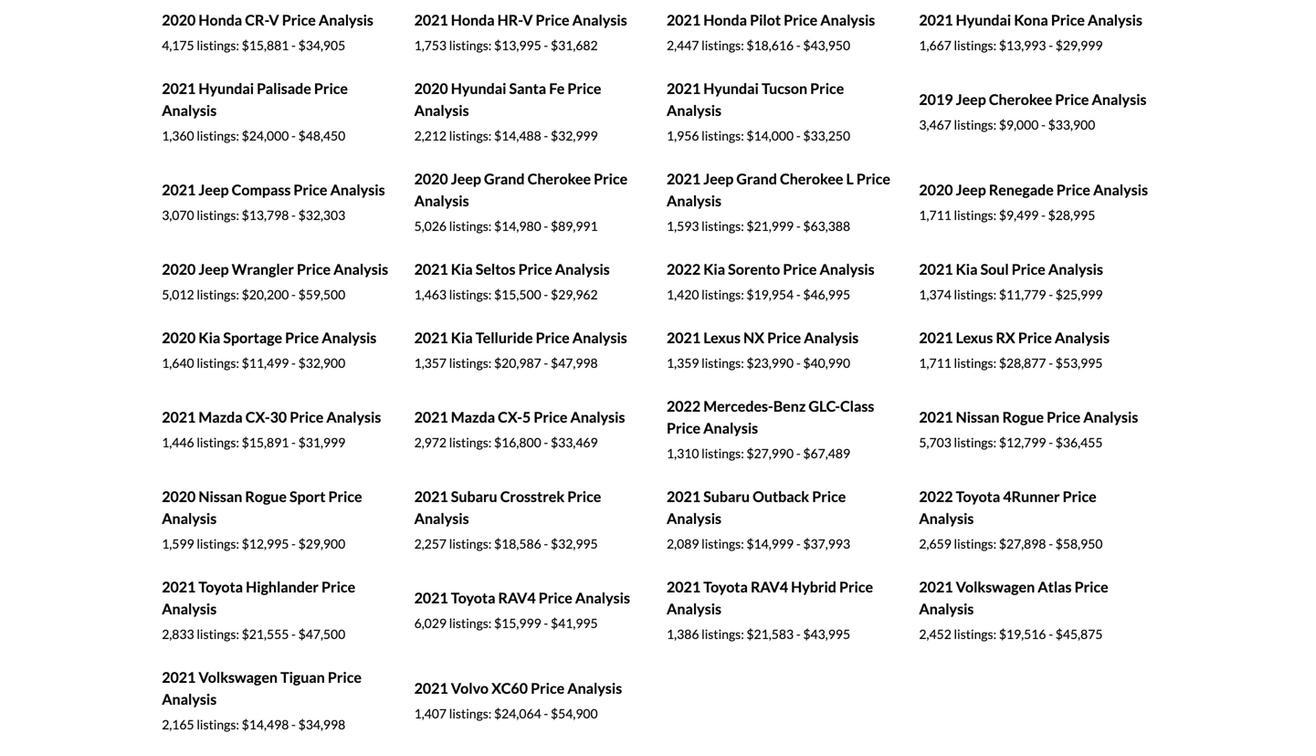 Task type: locate. For each thing, give the bounding box(es) containing it.
kia left soul
[[956, 261, 978, 278]]

1,360
[[162, 128, 194, 144]]

listings: inside 2021 honda hr-v price analysis 1,753 listings: $13,995 - $31,682
[[449, 38, 492, 53]]

0 horizontal spatial volkswagen
[[199, 669, 278, 687]]

analysis up $29,962
[[555, 261, 610, 278]]

- inside 2021 toyota rav4 hybrid price analysis 1,386 listings: $21,583 - $43,995
[[797, 627, 801, 643]]

listings: inside 2021 lexus nx price analysis 1,359 listings: $23,990 - $40,990
[[702, 356, 744, 371]]

- left $43,950
[[797, 38, 801, 53]]

honda for cr-
[[199, 11, 242, 29]]

analysis inside '2022 mercedes-benz glc-class price analysis 1,310 listings: $27,990 - $67,489'
[[704, 420, 758, 437]]

listings: right 1,956
[[702, 128, 744, 144]]

$33,469
[[551, 435, 598, 451]]

2022 for 2022 kia sorento price analysis
[[667, 261, 701, 278]]

2 honda from the left
[[451, 11, 495, 29]]

0 horizontal spatial rogue
[[245, 488, 287, 506]]

2 cx- from the left
[[498, 409, 523, 426]]

2020 inside 2020 hyundai santa fe price analysis 2,212 listings: $14,488 - $32,999
[[414, 80, 448, 97]]

$34,998
[[298, 717, 346, 733]]

analysis inside the 2021 subaru outback price analysis 2,089 listings: $14,999 - $37,993
[[667, 510, 722, 528]]

$15,500
[[494, 287, 542, 303]]

0 horizontal spatial subaru
[[451, 488, 498, 506]]

2021 down 4,175 on the left top of the page
[[162, 80, 196, 97]]

2021 up 2,972
[[414, 409, 448, 426]]

$34,905
[[298, 38, 346, 53]]

$45,875
[[1056, 627, 1103, 643]]

price up $54,900
[[531, 680, 565, 698]]

2020 up 1,599
[[162, 488, 196, 506]]

2021 for 2021 jeep grand cherokee l price analysis
[[667, 170, 701, 188]]

listings: right 1,667
[[954, 38, 997, 53]]

2020 down 2,212 on the top of page
[[414, 170, 448, 188]]

subaru for outback
[[704, 488, 750, 506]]

$33,900
[[1049, 117, 1096, 133]]

2021 toyota rav4 hybrid price analysis link
[[667, 579, 874, 618]]

listings: right 3,070
[[197, 208, 239, 223]]

$15,881
[[242, 38, 289, 53]]

price right 30
[[290, 409, 324, 426]]

0 vertical spatial 1,711
[[920, 208, 952, 223]]

price inside 2021 nissan rogue price analysis 5,703 listings: $12,799 - $36,455
[[1047, 409, 1081, 426]]

price up $33,900
[[1056, 91, 1089, 108]]

$47,500
[[298, 627, 346, 643]]

v up $13,995
[[523, 11, 533, 29]]

2020 honda cr-v price analysis 4,175 listings: $15,881 - $34,905
[[162, 11, 374, 53]]

- inside 2021 honda pilot price analysis 2,447 listings: $18,616 - $43,950
[[797, 38, 801, 53]]

analysis inside 2021 toyota rav4 hybrid price analysis 1,386 listings: $21,583 - $43,995
[[667, 600, 722, 618]]

price right "atlas"
[[1075, 579, 1109, 596]]

$24,000
[[242, 128, 289, 144]]

2021 for 2021 hyundai tucson price analysis
[[667, 80, 701, 97]]

kona
[[1014, 11, 1049, 29]]

0 vertical spatial volkswagen
[[956, 579, 1035, 596]]

price inside 2021 volvo xc60 price analysis 1,407 listings: $24,064 - $54,900
[[531, 680, 565, 698]]

2021 kia telluride price analysis 1,357 listings: $20,987 - $47,998
[[414, 329, 627, 371]]

listings: right "2,833"
[[197, 627, 239, 643]]

- right $19,954
[[797, 287, 801, 303]]

2021 toyota highlander price analysis 2,833 listings: $21,555 - $47,500
[[162, 579, 356, 643]]

v for cr-
[[269, 11, 279, 29]]

2021 down 1,310 at the bottom
[[667, 488, 701, 506]]

analysis up $32,900
[[322, 329, 377, 347]]

2021 jeep grand cherokee l price analysis 1,593 listings: $21,999 - $63,388
[[667, 170, 891, 234]]

2021 up the 1,359 at right
[[667, 329, 701, 347]]

2022 up 2,659 at the right of the page
[[920, 488, 953, 506]]

listings: inside "2022 kia sorento price analysis 1,420 listings: $19,954 - $46,995"
[[702, 287, 744, 303]]

1 v from the left
[[269, 11, 279, 29]]

2021 up 1,374
[[920, 261, 953, 278]]

price inside 2021 lexus rx price analysis 1,711 listings: $28,877 - $53,995
[[1019, 329, 1052, 347]]

1 horizontal spatial mazda
[[451, 409, 495, 426]]

2 v from the left
[[523, 11, 533, 29]]

2020 inside 2020 jeep renegade price analysis 1,711 listings: $9,499 - $28,995
[[920, 181, 953, 199]]

listings: right 1,593
[[702, 219, 744, 234]]

analysis up $33,469
[[571, 409, 625, 426]]

listings: right 1,357
[[449, 356, 492, 371]]

1,359
[[667, 356, 699, 371]]

analysis up $31,999
[[327, 409, 381, 426]]

1 vertical spatial 2022
[[667, 398, 701, 415]]

analysis up $46,995
[[820, 261, 875, 278]]

$9,000
[[999, 117, 1039, 133]]

benz
[[774, 398, 806, 415]]

grand for 5,026
[[484, 170, 525, 188]]

2021 honda pilot price analysis link
[[667, 11, 876, 29]]

rogue for sport
[[245, 488, 287, 506]]

0 horizontal spatial v
[[269, 11, 279, 29]]

rogue inside the 2020 nissan rogue sport price analysis 1,599 listings: $12,995 - $29,900
[[245, 488, 287, 506]]

2020 inside the 2020 jeep wrangler price analysis 5,012 listings: $20,200 - $59,500
[[162, 261, 196, 278]]

2021 inside 2021 toyota rav4 price analysis 6,029 listings: $15,999 - $41,995
[[414, 590, 448, 607]]

listings: left the $9,499
[[954, 208, 997, 223]]

price up $28,877
[[1019, 329, 1052, 347]]

price up 1,310 at the bottom
[[667, 420, 701, 437]]

volkswagen for tiguan
[[199, 669, 278, 687]]

0 horizontal spatial cherokee
[[528, 170, 591, 188]]

analysis up $41,995
[[576, 590, 630, 607]]

1,753
[[414, 38, 447, 53]]

2021 kia seltos price analysis 1,463 listings: $15,500 - $29,962
[[414, 261, 610, 303]]

2021 jeep grand cherokee l price analysis link
[[667, 170, 891, 210]]

1 horizontal spatial rav4
[[751, 579, 789, 596]]

2020 for 2020 jeep renegade price analysis
[[920, 181, 953, 199]]

1,446
[[162, 435, 194, 451]]

$59,500
[[298, 287, 346, 303]]

5,026
[[414, 219, 447, 234]]

2 subaru from the left
[[704, 488, 750, 506]]

rogue
[[1003, 409, 1044, 426], [245, 488, 287, 506]]

jeep for 2021 jeep grand cherokee l price analysis
[[704, 170, 734, 188]]

0 vertical spatial 2022
[[667, 261, 701, 278]]

volkswagen inside the 2021 volkswagen tiguan price analysis 2,165 listings: $14,498 - $34,998
[[199, 669, 278, 687]]

- right $14,498 on the bottom left of the page
[[291, 717, 296, 733]]

1,711 for 2021 lexus rx price analysis
[[920, 356, 952, 371]]

- right $23,990 on the right top of the page
[[797, 356, 801, 371]]

price inside 2021 kia soul price analysis 1,374 listings: $11,779 - $25,999
[[1012, 261, 1046, 278]]

toyota for 6,029
[[451, 590, 496, 607]]

1 lexus from the left
[[704, 329, 741, 347]]

2021 inside the 2021 subaru outback price analysis 2,089 listings: $14,999 - $37,993
[[667, 488, 701, 506]]

1 cx- from the left
[[246, 409, 270, 426]]

2021 inside 2021 kia seltos price analysis 1,463 listings: $15,500 - $29,962
[[414, 261, 448, 278]]

listings: down "seltos"
[[449, 287, 492, 303]]

price down $29,900
[[322, 579, 356, 596]]

2021 lexus nx price analysis link
[[667, 329, 859, 347]]

0 vertical spatial nissan
[[956, 409, 1000, 426]]

2021 inside 2021 toyota highlander price analysis 2,833 listings: $21,555 - $47,500
[[162, 579, 196, 596]]

1,711 inside 2021 lexus rx price analysis 1,711 listings: $28,877 - $53,995
[[920, 356, 952, 371]]

2 lexus from the left
[[956, 329, 993, 347]]

jeep
[[956, 91, 987, 108], [451, 170, 481, 188], [704, 170, 734, 188], [199, 181, 229, 199], [956, 181, 987, 199], [199, 261, 229, 278]]

- left $89,991
[[544, 219, 548, 234]]

0 horizontal spatial grand
[[484, 170, 525, 188]]

analysis up $29,999
[[1088, 11, 1143, 29]]

2021 for 2021 honda hr-v price analysis
[[414, 11, 448, 29]]

$32,995
[[551, 537, 598, 552]]

listings: right 4,175 on the left top of the page
[[197, 38, 239, 53]]

3 honda from the left
[[704, 11, 747, 29]]

price inside 2021 mazda cx-5 price analysis 2,972 listings: $16,800 - $33,469
[[534, 409, 568, 426]]

1 mazda from the left
[[199, 409, 243, 426]]

analysis inside 2020 honda cr-v price analysis 4,175 listings: $15,881 - $34,905
[[319, 11, 374, 29]]

analysis inside the 2020 jeep wrangler price analysis 5,012 listings: $20,200 - $59,500
[[334, 261, 388, 278]]

toyota left 4runner
[[956, 488, 1001, 506]]

30
[[270, 409, 287, 426]]

rogue left sport at bottom left
[[245, 488, 287, 506]]

hyundai inside 2021 hyundai palisade price analysis 1,360 listings: $24,000 - $48,450
[[199, 80, 254, 97]]

price up $29,999
[[1051, 11, 1085, 29]]

2,447
[[667, 38, 699, 53]]

hyundai left santa
[[451, 80, 507, 97]]

1 honda from the left
[[199, 11, 242, 29]]

nissan inside the 2020 nissan rogue sport price analysis 1,599 listings: $12,995 - $29,900
[[199, 488, 242, 506]]

honda for hr-
[[451, 11, 495, 29]]

2020 up the 5,012
[[162, 261, 196, 278]]

price down $34,905
[[314, 80, 348, 97]]

volkswagen inside 2021 volkswagen atlas price analysis 2,452 listings: $19,516 - $45,875
[[956, 579, 1035, 596]]

2020 hyundai santa fe price analysis link
[[414, 80, 602, 119]]

2021 subaru outback price analysis 2,089 listings: $14,999 - $37,993
[[667, 488, 851, 552]]

0 horizontal spatial mazda
[[199, 409, 243, 426]]

$15,999
[[494, 616, 542, 632]]

2021 inside 2021 lexus rx price analysis 1,711 listings: $28,877 - $53,995
[[920, 329, 953, 347]]

2 grand from the left
[[737, 170, 777, 188]]

analysis up $31,682
[[573, 11, 627, 29]]

1 horizontal spatial lexus
[[956, 329, 993, 347]]

2021 down 1,956
[[667, 170, 701, 188]]

listings: down soul
[[954, 287, 997, 303]]

analysis up the $59,500
[[334, 261, 388, 278]]

listings: down volvo in the bottom of the page
[[449, 706, 492, 722]]

1,640
[[162, 356, 194, 371]]

analysis inside the 2020 nissan rogue sport price analysis 1,599 listings: $12,995 - $29,900
[[162, 510, 217, 528]]

1 vertical spatial nissan
[[199, 488, 242, 506]]

listings: right 6,029
[[449, 616, 492, 632]]

- inside 2021 hyundai palisade price analysis 1,360 listings: $24,000 - $48,450
[[291, 128, 296, 144]]

analysis up 1,593
[[667, 192, 722, 210]]

jeep inside 2021 jeep grand cherokee l price analysis 1,593 listings: $21,999 - $63,388
[[704, 170, 734, 188]]

$11,779
[[999, 287, 1047, 303]]

2 horizontal spatial honda
[[704, 11, 747, 29]]

1 vertical spatial 1,711
[[920, 356, 952, 371]]

rav4 for price
[[498, 590, 536, 607]]

- inside '2022 mercedes-benz glc-class price analysis 1,310 listings: $27,990 - $67,489'
[[797, 446, 801, 462]]

- inside the 2021 subaru outback price analysis 2,089 listings: $14,999 - $37,993
[[797, 537, 801, 552]]

- inside 2021 lexus nx price analysis 1,359 listings: $23,990 - $40,990
[[797, 356, 801, 371]]

2021 inside 2021 volvo xc60 price analysis 1,407 listings: $24,064 - $54,900
[[414, 680, 448, 698]]

price right l
[[857, 170, 891, 188]]

volkswagen down $21,555
[[199, 669, 278, 687]]

rav4 inside 2021 toyota rav4 hybrid price analysis 1,386 listings: $21,583 - $43,995
[[751, 579, 789, 596]]

$15,891
[[242, 435, 289, 451]]

1 grand from the left
[[484, 170, 525, 188]]

1 horizontal spatial cx-
[[498, 409, 523, 426]]

2020 for 2020 kia sportage price analysis
[[162, 329, 196, 347]]

2021 for 2021 volvo xc60 price analysis
[[414, 680, 448, 698]]

$47,998
[[551, 356, 598, 371]]

listings: inside 2019 jeep cherokee price analysis 3,467 listings: $9,000 - $33,900
[[954, 117, 997, 133]]

$46,995
[[803, 287, 851, 303]]

0 vertical spatial rogue
[[1003, 409, 1044, 426]]

listings: inside 2021 kia soul price analysis 1,374 listings: $11,779 - $25,999
[[954, 287, 997, 303]]

2021 volkswagen tiguan price analysis 2,165 listings: $14,498 - $34,998
[[162, 669, 362, 733]]

1,711
[[920, 208, 952, 223], [920, 356, 952, 371]]

analysis up "$53,995"
[[1055, 329, 1110, 347]]

listings: inside 2021 lexus rx price analysis 1,711 listings: $28,877 - $53,995
[[954, 356, 997, 371]]

2 vertical spatial 2022
[[920, 488, 953, 506]]

price right hybrid
[[840, 579, 874, 596]]

2021 up '1,463' at left top
[[414, 261, 448, 278]]

listings: inside 2020 jeep renegade price analysis 1,711 listings: $9,499 - $28,995
[[954, 208, 997, 223]]

rav4 for hybrid
[[751, 579, 789, 596]]

2,257
[[414, 537, 447, 552]]

price down $67,489
[[812, 488, 846, 506]]

listings: inside 2021 mazda cx-5 price analysis 2,972 listings: $16,800 - $33,469
[[449, 435, 492, 451]]

2021 hyundai kona price analysis link
[[920, 11, 1143, 29]]

2021 for 2021 kia telluride price analysis
[[414, 329, 448, 347]]

1 vertical spatial volkswagen
[[199, 669, 278, 687]]

- left "$32,995"
[[544, 537, 548, 552]]

cherokee inside 2021 jeep grand cherokee l price analysis 1,593 listings: $21,999 - $63,388
[[780, 170, 844, 188]]

toyota inside the 2022 toyota 4runner price analysis 2,659 listings: $27,898 - $58,950
[[956, 488, 1001, 506]]

1,667
[[920, 38, 952, 53]]

price inside the 2020 nissan rogue sport price analysis 1,599 listings: $12,995 - $29,900
[[328, 488, 362, 506]]

2020 for 2020 jeep wrangler price analysis
[[162, 261, 196, 278]]

cx- for 5
[[498, 409, 523, 426]]

$41,995
[[551, 616, 598, 632]]

nissan
[[956, 409, 1000, 426], [199, 488, 242, 506]]

subaru inside 2021 subaru crosstrek price analysis 2,257 listings: $18,586 - $32,995
[[451, 488, 498, 506]]

2020 jeep wrangler price analysis 5,012 listings: $20,200 - $59,500
[[162, 261, 388, 303]]

price
[[282, 11, 316, 29], [536, 11, 570, 29], [784, 11, 818, 29], [1051, 11, 1085, 29], [314, 80, 348, 97], [568, 80, 602, 97], [811, 80, 844, 97], [1056, 91, 1089, 108], [594, 170, 628, 188], [857, 170, 891, 188], [294, 181, 328, 199], [1057, 181, 1091, 199], [297, 261, 331, 278], [519, 261, 552, 278], [783, 261, 817, 278], [1012, 261, 1046, 278], [285, 329, 319, 347], [536, 329, 570, 347], [768, 329, 801, 347], [1019, 329, 1052, 347], [290, 409, 324, 426], [534, 409, 568, 426], [1047, 409, 1081, 426], [667, 420, 701, 437], [328, 488, 362, 506], [568, 488, 601, 506], [812, 488, 846, 506], [1063, 488, 1097, 506], [322, 579, 356, 596], [840, 579, 874, 596], [1075, 579, 1109, 596], [539, 590, 573, 607], [328, 669, 362, 687], [531, 680, 565, 698]]

2021 down 1,374
[[920, 329, 953, 347]]

- right $14,000
[[797, 128, 801, 144]]

kia
[[451, 261, 473, 278], [704, 261, 726, 278], [956, 261, 978, 278], [199, 329, 220, 347], [451, 329, 473, 347]]

price up $32,900
[[285, 329, 319, 347]]

1 horizontal spatial cherokee
[[780, 170, 844, 188]]

cherokee inside 2019 jeep cherokee price analysis 3,467 listings: $9,000 - $33,900
[[989, 91, 1053, 108]]

2021 hyundai palisade price analysis 1,360 listings: $24,000 - $48,450
[[162, 80, 348, 144]]

hyundai up $13,993
[[956, 11, 1012, 29]]

hyundai inside 2020 hyundai santa fe price analysis 2,212 listings: $14,488 - $32,999
[[451, 80, 507, 97]]

- right $15,881
[[291, 38, 296, 53]]

$33,250
[[803, 128, 851, 144]]

1 horizontal spatial nissan
[[956, 409, 1000, 426]]

2020 for 2020 hyundai santa fe price analysis
[[414, 80, 448, 97]]

$37,993
[[803, 537, 851, 552]]

jeep for 2019 jeep cherokee price analysis
[[956, 91, 987, 108]]

jeep inside 2021 jeep compass price analysis 3,070 listings: $13,798 - $32,303
[[199, 181, 229, 199]]

$67,489
[[803, 446, 851, 462]]

v
[[269, 11, 279, 29], [523, 11, 533, 29]]

1,463
[[414, 287, 447, 303]]

1 horizontal spatial v
[[523, 11, 533, 29]]

$27,898
[[999, 537, 1047, 552]]

2022 up 1,420
[[667, 261, 701, 278]]

2021 for 2021 hyundai kona price analysis
[[920, 11, 953, 29]]

toyota inside 2021 toyota rav4 price analysis 6,029 listings: $15,999 - $41,995
[[451, 590, 496, 607]]

1 subaru from the left
[[451, 488, 498, 506]]

1 horizontal spatial grand
[[737, 170, 777, 188]]

atlas
[[1038, 579, 1072, 596]]

l
[[847, 170, 854, 188]]

kia for sportage
[[199, 329, 220, 347]]

- right $28,877
[[1049, 356, 1054, 371]]

2021
[[414, 11, 448, 29], [667, 11, 701, 29], [920, 11, 953, 29], [162, 80, 196, 97], [667, 80, 701, 97], [667, 170, 701, 188], [162, 181, 196, 199], [414, 261, 448, 278], [920, 261, 953, 278], [414, 329, 448, 347], [667, 329, 701, 347], [920, 329, 953, 347], [162, 409, 196, 426], [414, 409, 448, 426], [920, 409, 953, 426], [414, 488, 448, 506], [667, 488, 701, 506], [162, 579, 196, 596], [667, 579, 701, 596], [920, 579, 953, 596], [414, 590, 448, 607], [162, 669, 196, 687], [414, 680, 448, 698]]

jeep inside 2020 jeep renegade price analysis 1,711 listings: $9,499 - $28,995
[[956, 181, 987, 199]]

honda left cr- at the left of page
[[199, 11, 242, 29]]

1 horizontal spatial rogue
[[1003, 409, 1044, 426]]

price up $11,779
[[1012, 261, 1046, 278]]

- inside 2020 honda cr-v price analysis 4,175 listings: $15,881 - $34,905
[[291, 38, 296, 53]]

2021 for 2021 mazda cx-30 price analysis
[[162, 409, 196, 426]]

1 horizontal spatial honda
[[451, 11, 495, 29]]

analysis up $36,455
[[1084, 409, 1139, 426]]

0 horizontal spatial lexus
[[704, 329, 741, 347]]

nissan up $12,995
[[199, 488, 242, 506]]

honda left pilot at the right of the page
[[704, 11, 747, 29]]

2021 mazda cx-5 price analysis 2,972 listings: $16,800 - $33,469
[[414, 409, 625, 451]]

price inside 2020 kia sportage price analysis 1,640 listings: $11,499 - $32,900
[[285, 329, 319, 347]]

0 horizontal spatial nissan
[[199, 488, 242, 506]]

lexus inside 2021 lexus nx price analysis 1,359 listings: $23,990 - $40,990
[[704, 329, 741, 347]]

- right $11,499
[[291, 356, 296, 371]]

analysis up $33,900
[[1092, 91, 1147, 108]]

price inside 2021 hyundai tucson price analysis 1,956 listings: $14,000 - $33,250
[[811, 80, 844, 97]]

1,711 inside 2020 jeep renegade price analysis 1,711 listings: $9,499 - $28,995
[[920, 208, 952, 223]]

analysis up 2,452
[[920, 600, 974, 618]]

3,070
[[162, 208, 194, 223]]

1,599
[[162, 537, 194, 552]]

- left $41,995
[[544, 616, 548, 632]]

v inside 2021 honda hr-v price analysis 1,753 listings: $13,995 - $31,682
[[523, 11, 533, 29]]

2021 toyota highlander price analysis link
[[162, 579, 356, 618]]

2021 kia seltos price analysis link
[[414, 261, 610, 278]]

2021 up 1,446
[[162, 409, 196, 426]]

- inside 2020 kia sportage price analysis 1,640 listings: $11,499 - $32,900
[[291, 356, 296, 371]]

price up $32,303
[[294, 181, 328, 199]]

2020 jeep grand cherokee price analysis 5,026 listings: $14,980 - $89,991
[[414, 170, 628, 234]]

rogue inside 2021 nissan rogue price analysis 5,703 listings: $12,799 - $36,455
[[1003, 409, 1044, 426]]

sportage
[[223, 329, 282, 347]]

2022 for 2022 mercedes-benz glc-class price analysis
[[667, 398, 701, 415]]

price up $28,995
[[1057, 181, 1091, 199]]

2021 inside 2021 honda pilot price analysis 2,447 listings: $18,616 - $43,950
[[667, 11, 701, 29]]

toyota inside 2021 toyota rav4 hybrid price analysis 1,386 listings: $21,583 - $43,995
[[704, 579, 748, 596]]

kia for soul
[[956, 261, 978, 278]]

analysis up 2,257
[[414, 510, 469, 528]]

price up $47,998
[[536, 329, 570, 347]]

$14,000
[[747, 128, 794, 144]]

price up $58,950
[[1063, 488, 1097, 506]]

mazda inside 2021 mazda cx-30 price analysis 1,446 listings: $15,891 - $31,999
[[199, 409, 243, 426]]

$19,516
[[999, 627, 1047, 643]]

toyota down $14,999 at the bottom right of the page
[[704, 579, 748, 596]]

price up the $59,500
[[297, 261, 331, 278]]

1,956
[[667, 128, 699, 144]]

tiguan
[[281, 669, 325, 687]]

2021 up 1,753
[[414, 11, 448, 29]]

- left $32,999
[[544, 128, 548, 144]]

toyota for 2,659
[[956, 488, 1001, 506]]

listings: inside the 2021 volkswagen tiguan price analysis 2,165 listings: $14,498 - $34,998
[[197, 717, 239, 733]]

listings: right 2,447
[[702, 38, 744, 53]]

2 horizontal spatial cherokee
[[989, 91, 1053, 108]]

subaru left outback on the bottom of the page
[[704, 488, 750, 506]]

2020 inside 2020 honda cr-v price analysis 4,175 listings: $15,881 - $34,905
[[162, 11, 196, 29]]

2021 mazda cx-5 price analysis link
[[414, 409, 625, 426]]

2021 for 2021 toyota rav4 price analysis
[[414, 590, 448, 607]]

$31,999
[[298, 435, 346, 451]]

- right $13,995
[[544, 38, 548, 53]]

price inside 2021 mazda cx-30 price analysis 1,446 listings: $15,891 - $31,999
[[290, 409, 324, 426]]

2021 up 1,667
[[920, 11, 953, 29]]

analysis up 2,165
[[162, 691, 217, 709]]

price inside 2020 jeep grand cherokee price analysis 5,026 listings: $14,980 - $89,991
[[594, 170, 628, 188]]

1 horizontal spatial volkswagen
[[956, 579, 1035, 596]]

2021 down 2,447
[[667, 80, 701, 97]]

2020 for 2020 jeep grand cherokee price analysis
[[414, 170, 448, 188]]

v for hr-
[[523, 11, 533, 29]]

analysis inside 2021 lexus rx price analysis 1,711 listings: $28,877 - $53,995
[[1055, 329, 1110, 347]]

2 mazda from the left
[[451, 409, 495, 426]]

subaru inside the 2021 subaru outback price analysis 2,089 listings: $14,999 - $37,993
[[704, 488, 750, 506]]

analysis up 5,026
[[414, 192, 469, 210]]

kia inside 2020 kia sportage price analysis 1,640 listings: $11,499 - $32,900
[[199, 329, 220, 347]]

price up $36,455
[[1047, 409, 1081, 426]]

5
[[523, 409, 531, 426]]

hyundai for kona
[[956, 11, 1012, 29]]

2021 inside 2021 hyundai kona price analysis 1,667 listings: $13,993 - $29,999
[[920, 11, 953, 29]]

1 1,711 from the top
[[920, 208, 952, 223]]

jeep for 2020 jeep wrangler price analysis
[[199, 261, 229, 278]]

listings: right 2,212 on the top of page
[[449, 128, 492, 144]]

1,386
[[667, 627, 699, 643]]

listings: right 1,753
[[449, 38, 492, 53]]

5,012
[[162, 287, 194, 303]]

0 horizontal spatial cx-
[[246, 409, 270, 426]]

0 horizontal spatial rav4
[[498, 590, 536, 607]]

2 1,711 from the top
[[920, 356, 952, 371]]

2021 for 2021 subaru outback price analysis
[[667, 488, 701, 506]]

rx
[[996, 329, 1016, 347]]

$43,995
[[803, 627, 851, 643]]

$89,991
[[551, 219, 598, 234]]

price up $34,905
[[282, 11, 316, 29]]

analysis up 1,360 at the left top of page
[[162, 102, 217, 119]]

kia inside 2021 kia seltos price analysis 1,463 listings: $15,500 - $29,962
[[451, 261, 473, 278]]

listings: right the 1,386
[[702, 627, 744, 643]]

2021 inside 2021 volkswagen atlas price analysis 2,452 listings: $19,516 - $45,875
[[920, 579, 953, 596]]

listings: inside 2020 kia sportage price analysis 1,640 listings: $11,499 - $32,900
[[197, 356, 239, 371]]

2021 for 2021 kia soul price analysis
[[920, 261, 953, 278]]

cherokee for 2020 jeep grand cherokee price analysis
[[528, 170, 591, 188]]

0 horizontal spatial honda
[[199, 11, 242, 29]]

cx- up $16,800
[[498, 409, 523, 426]]

1 horizontal spatial subaru
[[704, 488, 750, 506]]

price inside "2022 kia sorento price analysis 1,420 listings: $19,954 - $46,995"
[[783, 261, 817, 278]]

analysis up $25,999
[[1049, 261, 1104, 278]]

1 vertical spatial rogue
[[245, 488, 287, 506]]

2021 hyundai tucson price analysis link
[[667, 80, 844, 119]]

$14,498
[[242, 717, 289, 733]]

2022 for 2022 toyota 4runner price analysis
[[920, 488, 953, 506]]

kia inside 2021 kia telluride price analysis 1,357 listings: $20,987 - $47,998
[[451, 329, 473, 347]]

cx- inside 2021 mazda cx-5 price analysis 2,972 listings: $16,800 - $33,469
[[498, 409, 523, 426]]

analysis inside 2021 mazda cx-5 price analysis 2,972 listings: $16,800 - $33,469
[[571, 409, 625, 426]]

2021 down "2,089"
[[667, 579, 701, 596]]

4runner
[[1004, 488, 1060, 506]]



Task type: vqa. For each thing, say whether or not it's contained in the screenshot.
the Price inside the 2021 Lexus RX Price Analysis 1,711 listings: $28,877 - $53,995
yes



Task type: describe. For each thing, give the bounding box(es) containing it.
toyota for analysis
[[704, 579, 748, 596]]

- inside 2021 hyundai tucson price analysis 1,956 listings: $14,000 - $33,250
[[797, 128, 801, 144]]

subaru for crosstrek
[[451, 488, 498, 506]]

$58,950
[[1056, 537, 1103, 552]]

2021 mazda cx-30 price analysis 1,446 listings: $15,891 - $31,999
[[162, 409, 381, 451]]

2021 kia soul price analysis link
[[920, 261, 1104, 278]]

lexus for nx
[[704, 329, 741, 347]]

- inside 2021 jeep grand cherokee l price analysis 1,593 listings: $21,999 - $63,388
[[797, 219, 801, 234]]

honda for pilot
[[704, 11, 747, 29]]

analysis inside 2021 toyota highlander price analysis 2,833 listings: $21,555 - $47,500
[[162, 600, 217, 618]]

jeep for 2021 jeep compass price analysis
[[199, 181, 229, 199]]

$36,455
[[1056, 435, 1103, 451]]

analysis inside 2021 nissan rogue price analysis 5,703 listings: $12,799 - $36,455
[[1084, 409, 1139, 426]]

analysis inside 2021 hyundai palisade price analysis 1,360 listings: $24,000 - $48,450
[[162, 102, 217, 119]]

- inside 2019 jeep cherokee price analysis 3,467 listings: $9,000 - $33,900
[[1042, 117, 1046, 133]]

analysis inside 2021 honda hr-v price analysis 1,753 listings: $13,995 - $31,682
[[573, 11, 627, 29]]

2020 nissan rogue sport price analysis link
[[162, 488, 362, 528]]

$21,583
[[747, 627, 794, 643]]

analysis inside 2021 volvo xc60 price analysis 1,407 listings: $24,064 - $54,900
[[568, 680, 622, 698]]

grand for analysis
[[737, 170, 777, 188]]

2021 nissan rogue price analysis link
[[920, 409, 1139, 426]]

analysis inside 2021 mazda cx-30 price analysis 1,446 listings: $15,891 - $31,999
[[327, 409, 381, 426]]

2021 for 2021 hyundai palisade price analysis
[[162, 80, 196, 97]]

analysis inside 2021 volkswagen atlas price analysis 2,452 listings: $19,516 - $45,875
[[920, 600, 974, 618]]

analysis inside 2020 jeep grand cherokee price analysis 5,026 listings: $14,980 - $89,991
[[414, 192, 469, 210]]

2021 for 2021 volkswagen tiguan price analysis
[[162, 669, 196, 687]]

lexus for rx
[[956, 329, 993, 347]]

2020 for 2020 honda cr-v price analysis
[[162, 11, 196, 29]]

- inside 2020 jeep renegade price analysis 1,711 listings: $9,499 - $28,995
[[1042, 208, 1046, 223]]

listings: inside the 2021 subaru outback price analysis 2,089 listings: $14,999 - $37,993
[[702, 537, 744, 552]]

analysis inside 2021 kia seltos price analysis 1,463 listings: $15,500 - $29,962
[[555, 261, 610, 278]]

price inside 2020 hyundai santa fe price analysis 2,212 listings: $14,488 - $32,999
[[568, 80, 602, 97]]

listings: inside 2021 nissan rogue price analysis 5,703 listings: $12,799 - $36,455
[[954, 435, 997, 451]]

listings: inside the 2020 jeep wrangler price analysis 5,012 listings: $20,200 - $59,500
[[197, 287, 239, 303]]

analysis inside 2021 toyota rav4 price analysis 6,029 listings: $15,999 - $41,995
[[576, 590, 630, 607]]

- inside 2021 volvo xc60 price analysis 1,407 listings: $24,064 - $54,900
[[544, 706, 548, 722]]

$25,999
[[1056, 287, 1103, 303]]

crosstrek
[[500, 488, 565, 506]]

- inside the 2021 volkswagen tiguan price analysis 2,165 listings: $14,498 - $34,998
[[291, 717, 296, 733]]

nissan for 5,703
[[956, 409, 1000, 426]]

2020 nissan rogue sport price analysis 1,599 listings: $12,995 - $29,900
[[162, 488, 362, 552]]

analysis inside the 2022 toyota 4runner price analysis 2,659 listings: $27,898 - $58,950
[[920, 510, 974, 528]]

hybrid
[[791, 579, 837, 596]]

price inside 2021 kia telluride price analysis 1,357 listings: $20,987 - $47,998
[[536, 329, 570, 347]]

listings: inside 2021 toyota highlander price analysis 2,833 listings: $21,555 - $47,500
[[197, 627, 239, 643]]

outback
[[753, 488, 810, 506]]

2021 honda hr-v price analysis 1,753 listings: $13,995 - $31,682
[[414, 11, 627, 53]]

analysis inside 2021 honda pilot price analysis 2,447 listings: $18,616 - $43,950
[[821, 11, 876, 29]]

listings: inside 2021 mazda cx-30 price analysis 1,446 listings: $15,891 - $31,999
[[197, 435, 239, 451]]

2,089
[[667, 537, 699, 552]]

- inside 2021 nissan rogue price analysis 5,703 listings: $12,799 - $36,455
[[1049, 435, 1054, 451]]

analysis inside 2020 hyundai santa fe price analysis 2,212 listings: $14,488 - $32,999
[[414, 102, 469, 119]]

$20,987
[[494, 356, 542, 371]]

price inside the 2021 subaru outback price analysis 2,089 listings: $14,999 - $37,993
[[812, 488, 846, 506]]

listings: inside '2022 mercedes-benz glc-class price analysis 1,310 listings: $27,990 - $67,489'
[[702, 446, 744, 462]]

price inside 2021 jeep compass price analysis 3,070 listings: $13,798 - $32,303
[[294, 181, 328, 199]]

analysis inside the 2021 volkswagen tiguan price analysis 2,165 listings: $14,498 - $34,998
[[162, 691, 217, 709]]

2021 for 2021 volkswagen atlas price analysis
[[920, 579, 953, 596]]

price inside 2021 kia seltos price analysis 1,463 listings: $15,500 - $29,962
[[519, 261, 552, 278]]

- inside the 2020 jeep wrangler price analysis 5,012 listings: $20,200 - $59,500
[[291, 287, 296, 303]]

compass
[[232, 181, 291, 199]]

analysis inside 2021 hyundai tucson price analysis 1,956 listings: $14,000 - $33,250
[[667, 102, 722, 119]]

- inside 2021 jeep compass price analysis 3,070 listings: $13,798 - $32,303
[[291, 208, 296, 223]]

1,420
[[667, 287, 699, 303]]

nissan for analysis
[[199, 488, 242, 506]]

2021 for 2021 toyota rav4 hybrid price analysis
[[667, 579, 701, 596]]

listings: inside 2020 honda cr-v price analysis 4,175 listings: $15,881 - $34,905
[[197, 38, 239, 53]]

$12,995
[[242, 537, 289, 552]]

toyota for 2,833
[[199, 579, 243, 596]]

$14,999
[[747, 537, 794, 552]]

listings: inside 2021 jeep compass price analysis 3,070 listings: $13,798 - $32,303
[[197, 208, 239, 223]]

tucson
[[762, 80, 808, 97]]

listings: inside the 2022 toyota 4runner price analysis 2,659 listings: $27,898 - $58,950
[[954, 537, 997, 552]]

price inside 2020 jeep renegade price analysis 1,711 listings: $9,499 - $28,995
[[1057, 181, 1091, 199]]

price inside 2020 honda cr-v price analysis 4,175 listings: $15,881 - $34,905
[[282, 11, 316, 29]]

2021 kia soul price analysis 1,374 listings: $11,779 - $25,999
[[920, 261, 1104, 303]]

cr-
[[245, 11, 269, 29]]

2021 hyundai tucson price analysis 1,956 listings: $14,000 - $33,250
[[667, 80, 851, 144]]

- inside 2020 jeep grand cherokee price analysis 5,026 listings: $14,980 - $89,991
[[544, 219, 548, 234]]

kia for sorento
[[704, 261, 726, 278]]

2019
[[920, 91, 953, 108]]

2021 toyota rav4 price analysis link
[[414, 590, 630, 607]]

2021 subaru outback price analysis link
[[667, 488, 846, 528]]

4,175
[[162, 38, 194, 53]]

2021 volvo xc60 price analysis 1,407 listings: $24,064 - $54,900
[[414, 680, 622, 722]]

- inside 2021 mazda cx-30 price analysis 1,446 listings: $15,891 - $31,999
[[291, 435, 296, 451]]

2,972
[[414, 435, 447, 451]]

2021 for 2021 nissan rogue price analysis
[[920, 409, 953, 426]]

2021 jeep compass price analysis 3,070 listings: $13,798 - $32,303
[[162, 181, 385, 223]]

mazda for 5
[[451, 409, 495, 426]]

listings: inside the 2020 nissan rogue sport price analysis 1,599 listings: $12,995 - $29,900
[[197, 537, 239, 552]]

listings: inside 2021 jeep grand cherokee l price analysis 1,593 listings: $21,999 - $63,388
[[702, 219, 744, 234]]

price inside 2021 hyundai kona price analysis 1,667 listings: $13,993 - $29,999
[[1051, 11, 1085, 29]]

$54,900
[[551, 706, 598, 722]]

analysis inside 2021 jeep grand cherokee l price analysis 1,593 listings: $21,999 - $63,388
[[667, 192, 722, 210]]

volkswagen for atlas
[[956, 579, 1035, 596]]

hyundai for santa
[[451, 80, 507, 97]]

1,357
[[414, 356, 447, 371]]

2021 mazda cx-30 price analysis link
[[162, 409, 381, 426]]

telluride
[[476, 329, 533, 347]]

1,593
[[667, 219, 699, 234]]

kia for telluride
[[451, 329, 473, 347]]

jeep for 2020 jeep renegade price analysis
[[956, 181, 987, 199]]

$29,999
[[1056, 38, 1103, 53]]

$13,798
[[242, 208, 289, 223]]

2021 subaru crosstrek price analysis link
[[414, 488, 601, 528]]

- inside 2021 lexus rx price analysis 1,711 listings: $28,877 - $53,995
[[1049, 356, 1054, 371]]

listings: inside 2021 kia seltos price analysis 1,463 listings: $15,500 - $29,962
[[449, 287, 492, 303]]

5,703
[[920, 435, 952, 451]]

2022 toyota 4runner price analysis 2,659 listings: $27,898 - $58,950
[[920, 488, 1103, 552]]

price inside the 2021 volkswagen tiguan price analysis 2,165 listings: $14,498 - $34,998
[[328, 669, 362, 687]]

listings: inside 2021 volvo xc60 price analysis 1,407 listings: $24,064 - $54,900
[[449, 706, 492, 722]]

cx- for 30
[[246, 409, 270, 426]]

class
[[841, 398, 875, 415]]

listings: inside 2020 jeep grand cherokee price analysis 5,026 listings: $14,980 - $89,991
[[449, 219, 492, 234]]

2021 nissan rogue price analysis 5,703 listings: $12,799 - $36,455
[[920, 409, 1139, 451]]

2021 for 2021 honda pilot price analysis
[[667, 11, 701, 29]]

6,029
[[414, 616, 447, 632]]

2021 toyota rav4 hybrid price analysis 1,386 listings: $21,583 - $43,995
[[667, 579, 874, 643]]

$19,954
[[747, 287, 794, 303]]

listings: inside 2021 subaru crosstrek price analysis 2,257 listings: $18,586 - $32,995
[[449, 537, 492, 552]]

listings: inside 2020 hyundai santa fe price analysis 2,212 listings: $14,488 - $32,999
[[449, 128, 492, 144]]

analysis inside 2020 jeep renegade price analysis 1,711 listings: $9,499 - $28,995
[[1094, 181, 1149, 199]]

$63,388
[[803, 219, 851, 234]]

xc60
[[492, 680, 528, 698]]

cherokee for 2021 jeep grand cherokee l price analysis
[[780, 170, 844, 188]]

2021 for 2021 mazda cx-5 price analysis
[[414, 409, 448, 426]]

analysis inside "2022 kia sorento price analysis 1,420 listings: $19,954 - $46,995"
[[820, 261, 875, 278]]

2020 jeep renegade price analysis 1,711 listings: $9,499 - $28,995
[[920, 181, 1149, 223]]

price inside 2021 toyota highlander price analysis 2,833 listings: $21,555 - $47,500
[[322, 579, 356, 596]]

price inside 2021 hyundai palisade price analysis 1,360 listings: $24,000 - $48,450
[[314, 80, 348, 97]]

2020 for 2020 nissan rogue sport price analysis
[[162, 488, 196, 506]]

2021 for 2021 kia seltos price analysis
[[414, 261, 448, 278]]

1,407
[[414, 706, 447, 722]]

2021 lexus nx price analysis 1,359 listings: $23,990 - $40,990
[[667, 329, 859, 371]]

$24,064
[[494, 706, 542, 722]]

2021 for 2021 toyota highlander price analysis
[[162, 579, 196, 596]]

$32,303
[[298, 208, 346, 223]]

analysis inside 2021 subaru crosstrek price analysis 2,257 listings: $18,586 - $32,995
[[414, 510, 469, 528]]

price inside the 2022 toyota 4runner price analysis 2,659 listings: $27,898 - $58,950
[[1063, 488, 1097, 506]]

$12,799
[[999, 435, 1047, 451]]

price inside 2021 honda pilot price analysis 2,447 listings: $18,616 - $43,950
[[784, 11, 818, 29]]

price inside 2021 jeep grand cherokee l price analysis 1,593 listings: $21,999 - $63,388
[[857, 170, 891, 188]]

listings: inside 2021 toyota rav4 hybrid price analysis 1,386 listings: $21,583 - $43,995
[[702, 627, 744, 643]]

2020 kia sportage price analysis link
[[162, 329, 377, 347]]

$21,555
[[242, 627, 289, 643]]

hyundai for tucson
[[704, 80, 759, 97]]

analysis inside 2021 jeep compass price analysis 3,070 listings: $13,798 - $32,303
[[330, 181, 385, 199]]

2021 for 2021 lexus rx price analysis
[[920, 329, 953, 347]]

- inside 2021 toyota rav4 price analysis 6,029 listings: $15,999 - $41,995
[[544, 616, 548, 632]]

price inside 2021 honda hr-v price analysis 1,753 listings: $13,995 - $31,682
[[536, 11, 570, 29]]

wrangler
[[232, 261, 294, 278]]

2022 mercedes-benz glc-class price analysis link
[[667, 398, 875, 437]]

2021 jeep compass price analysis link
[[162, 181, 385, 199]]

- inside 2021 honda hr-v price analysis 1,753 listings: $13,995 - $31,682
[[544, 38, 548, 53]]

kia for seltos
[[451, 261, 473, 278]]

2,452
[[920, 627, 952, 643]]

2021 for 2021 jeep compass price analysis
[[162, 181, 196, 199]]

hyundai for palisade
[[199, 80, 254, 97]]

$40,990
[[803, 356, 851, 371]]

- inside "2022 kia sorento price analysis 1,420 listings: $19,954 - $46,995"
[[797, 287, 801, 303]]

2021 for 2021 subaru crosstrek price analysis
[[414, 488, 448, 506]]

2021 for 2021 lexus nx price analysis
[[667, 329, 701, 347]]

pilot
[[750, 11, 781, 29]]

2020 hyundai santa fe price analysis 2,212 listings: $14,488 - $32,999
[[414, 80, 602, 144]]

2021 volkswagen tiguan price analysis link
[[162, 669, 362, 709]]

- inside 2020 hyundai santa fe price analysis 2,212 listings: $14,488 - $32,999
[[544, 128, 548, 144]]

listings: inside 2021 toyota rav4 price analysis 6,029 listings: $15,999 - $41,995
[[449, 616, 492, 632]]

listings: inside 2021 honda pilot price analysis 2,447 listings: $18,616 - $43,950
[[702, 38, 744, 53]]

mazda for 30
[[199, 409, 243, 426]]

- inside 2021 kia soul price analysis 1,374 listings: $11,779 - $25,999
[[1049, 287, 1054, 303]]

$43,950
[[803, 38, 851, 53]]

- inside the 2020 nissan rogue sport price analysis 1,599 listings: $12,995 - $29,900
[[291, 537, 296, 552]]

2022 toyota 4runner price analysis link
[[920, 488, 1097, 528]]

2,659
[[920, 537, 952, 552]]

$11,499
[[242, 356, 289, 371]]

1,711 for 2020 jeep renegade price analysis
[[920, 208, 952, 223]]

price inside '2022 mercedes-benz glc-class price analysis 1,310 listings: $27,990 - $67,489'
[[667, 420, 701, 437]]

mercedes-
[[704, 398, 774, 415]]

sport
[[290, 488, 326, 506]]

rogue for price
[[1003, 409, 1044, 426]]

price inside 2021 volkswagen atlas price analysis 2,452 listings: $19,516 - $45,875
[[1075, 579, 1109, 596]]

- inside 2021 mazda cx-5 price analysis 2,972 listings: $16,800 - $33,469
[[544, 435, 548, 451]]

$29,900
[[298, 537, 346, 552]]

2020 jeep renegade price analysis link
[[920, 181, 1149, 199]]

price inside 2021 toyota rav4 price analysis 6,029 listings: $15,999 - $41,995
[[539, 590, 573, 607]]

$14,980
[[494, 219, 542, 234]]

2019 jeep cherokee price analysis link
[[920, 91, 1147, 108]]

jeep for 2020 jeep grand cherokee price analysis
[[451, 170, 481, 188]]

- inside 2021 subaru crosstrek price analysis 2,257 listings: $18,586 - $32,995
[[544, 537, 548, 552]]

$28,995
[[1049, 208, 1096, 223]]

$32,999
[[551, 128, 598, 144]]

price inside 2021 lexus nx price analysis 1,359 listings: $23,990 - $40,990
[[768, 329, 801, 347]]



